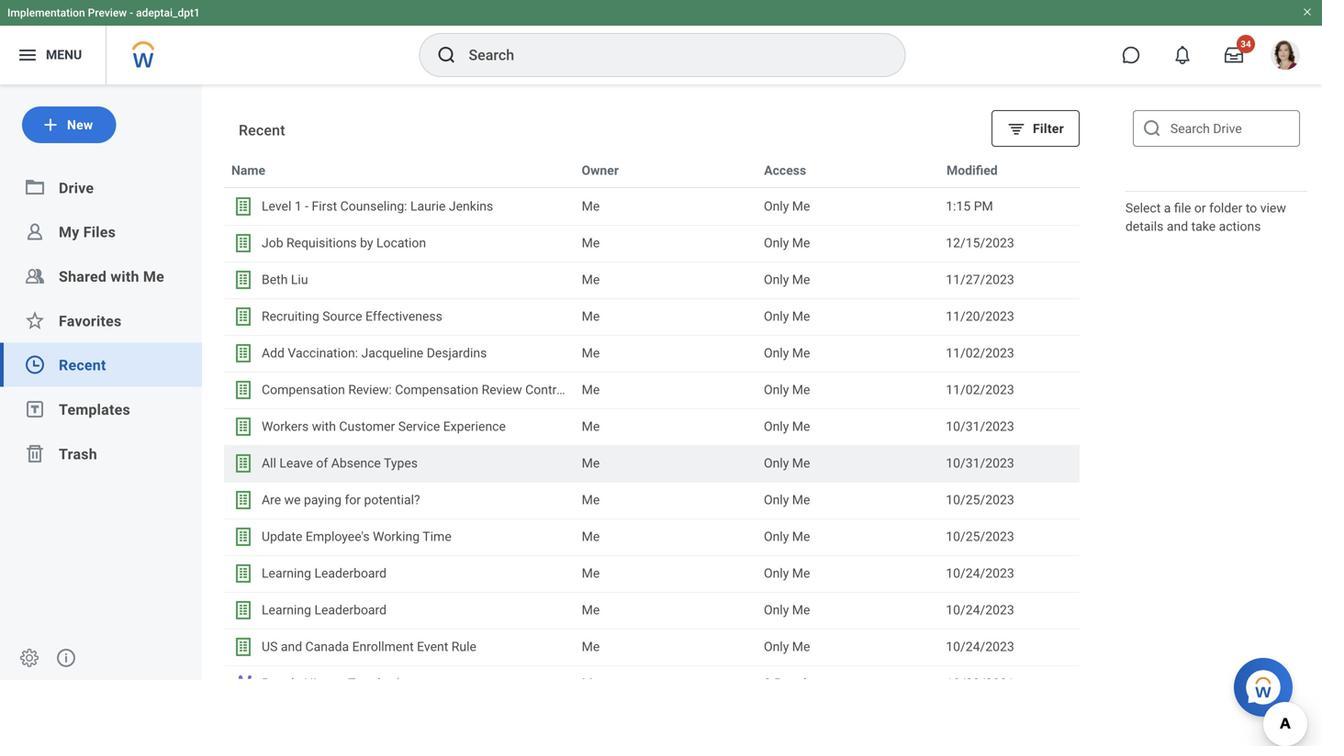 Task type: describe. For each thing, give the bounding box(es) containing it.
only me link for location
[[764, 233, 932, 254]]

1 compensation from the left
[[262, 383, 345, 398]]

us and canada enrollment event rule link
[[232, 637, 567, 659]]

effectiveness
[[366, 309, 443, 324]]

profile logan mcneil image
[[1271, 40, 1301, 74]]

only me link for enrollment
[[764, 638, 932, 658]]

templates button
[[59, 401, 130, 419]]

first
[[312, 199, 337, 214]]

10/31/2023 for workers with customer service experience
[[946, 419, 1015, 435]]

11 only from the top
[[764, 566, 789, 582]]

12/15/2023
[[946, 236, 1015, 251]]

only me for location
[[764, 236, 811, 251]]

of
[[316, 456, 328, 471]]

learning leaderboard for 11th the me "cell" from the top
[[262, 566, 387, 582]]

trash
[[59, 446, 97, 463]]

only me link for absence
[[764, 454, 932, 474]]

only me link for service
[[764, 417, 932, 437]]

paying
[[304, 493, 342, 508]]

2 compensation from the left
[[395, 383, 479, 398]]

10/31/2023 for all leave of absence types
[[946, 456, 1015, 471]]

learning leaderboard for third the me "cell" from the bottom
[[262, 603, 387, 618]]

12 only me link from the top
[[764, 601, 932, 621]]

desjardins
[[427, 346, 487, 361]]

us
[[262, 640, 278, 655]]

2 people from the left
[[775, 677, 814, 692]]

discovery board image
[[232, 673, 254, 695]]

location
[[377, 236, 426, 251]]

job
[[262, 236, 283, 251]]

or
[[1195, 201, 1207, 216]]

workers with customer service experience
[[262, 419, 506, 435]]

only me link for desjardins
[[764, 344, 932, 364]]

access button
[[761, 160, 810, 182]]

me cell for paying
[[575, 483, 757, 518]]

file
[[1175, 201, 1192, 216]]

row containing all leave of absence types
[[224, 446, 1080, 482]]

leave
[[280, 456, 313, 471]]

menu banner
[[0, 0, 1323, 85]]

search drive field
[[1134, 110, 1301, 147]]

review:
[[348, 383, 392, 398]]

learning leaderboard link for 11th the me "cell" from the top
[[232, 563, 567, 585]]

only me for absence
[[764, 456, 811, 471]]

with for customer
[[312, 419, 336, 435]]

only for first
[[764, 199, 789, 214]]

3 only from the top
[[764, 272, 789, 288]]

details
[[1126, 219, 1164, 234]]

close environment banner image
[[1303, 6, 1314, 17]]

shared with me button
[[59, 268, 165, 286]]

favorites button
[[59, 313, 122, 330]]

only for review
[[764, 383, 789, 398]]

me cell for customer
[[575, 410, 757, 445]]

templates
[[59, 401, 130, 419]]

leaderboard for 11th the me "cell" from the top
[[315, 566, 387, 582]]

only me link for time
[[764, 527, 932, 548]]

11 only me link from the top
[[764, 564, 932, 584]]

only for for
[[764, 493, 789, 508]]

add
[[262, 346, 285, 361]]

all
[[262, 456, 276, 471]]

drive button
[[59, 179, 94, 197]]

recruiting source effectiveness link
[[232, 306, 567, 328]]

11/02/2023 for add vaccination: jacqueline desjardins
[[946, 346, 1015, 361]]

add vaccination: jacqueline desjardins
[[262, 346, 487, 361]]

recent inside the item list element
[[239, 122, 285, 139]]

row containing workers with customer service experience
[[224, 409, 1080, 446]]

34
[[1241, 39, 1252, 50]]

filter
[[1034, 121, 1065, 136]]

workers
[[262, 419, 309, 435]]

me cell for -
[[575, 189, 757, 224]]

3 people
[[764, 677, 814, 692]]

job requisitions by location
[[262, 236, 426, 251]]

recruiting
[[262, 309, 319, 324]]

1
[[295, 199, 302, 214]]

discovery board image
[[232, 673, 254, 695]]

only me for first
[[764, 199, 811, 214]]

1:15
[[946, 199, 971, 214]]

page
[[570, 383, 600, 398]]

folder
[[1210, 201, 1243, 216]]

preview
[[88, 6, 127, 19]]

select a file or folder to view details and take actions
[[1126, 201, 1287, 234]]

are
[[262, 493, 281, 508]]

are we paying for potential?
[[262, 493, 420, 508]]

new
[[67, 117, 93, 133]]

11/27/2023
[[946, 272, 1015, 288]]

only me for service
[[764, 419, 811, 435]]

only for time
[[764, 530, 789, 545]]

learning for 12th row from the top
[[262, 566, 311, 582]]

inbox large image
[[1225, 46, 1244, 64]]

to
[[1246, 201, 1258, 216]]

10/24/2023 for second only me link from the bottom of the the item list element
[[946, 603, 1015, 618]]

1:15 pm
[[946, 199, 994, 214]]

customer
[[339, 419, 395, 435]]

trash button
[[59, 446, 97, 463]]

shared with me image
[[24, 265, 46, 287]]

4 only from the top
[[764, 309, 789, 324]]

row containing beth liu
[[224, 262, 1080, 299]]

laurie
[[411, 199, 446, 214]]

pm
[[974, 199, 994, 214]]

filter button
[[992, 110, 1080, 147]]

plus image
[[41, 116, 60, 134]]

row containing people history trends
[[224, 666, 1080, 703]]

me cell for effectiveness
[[575, 299, 757, 334]]

update employee's working time
[[262, 530, 452, 545]]

4 only me link from the top
[[764, 307, 932, 327]]

and inside the item list element
[[281, 640, 302, 655]]

recent button
[[59, 357, 106, 374]]

10/25/2023 for are we paying for potential?
[[946, 493, 1015, 508]]

for
[[345, 493, 361, 508]]

recruiting source effectiveness
[[262, 309, 443, 324]]

3 only me link from the top
[[764, 270, 932, 290]]

shared
[[59, 268, 107, 286]]

3 only me from the top
[[764, 272, 811, 288]]

only me link for for
[[764, 491, 932, 511]]

modified
[[947, 163, 998, 178]]

me cell for compensation
[[575, 373, 757, 408]]

12 row from the top
[[224, 556, 1080, 593]]

job requisitions by location link
[[232, 232, 567, 254]]

row containing job requisitions by location
[[224, 225, 1080, 262]]

search image
[[1142, 118, 1164, 140]]

canada
[[305, 640, 349, 655]]

select
[[1126, 201, 1161, 216]]

name
[[232, 163, 266, 178]]

jacqueline
[[362, 346, 424, 361]]

employee's
[[306, 530, 370, 545]]

owner
[[582, 163, 619, 178]]

us and canada enrollment event rule
[[262, 640, 477, 655]]

shared with me
[[59, 268, 165, 286]]

potential?
[[364, 493, 420, 508]]

level 1 - first counseling: laurie jenkins
[[262, 199, 494, 214]]



Task type: vqa. For each thing, say whether or not it's contained in the screenshot.


Task type: locate. For each thing, give the bounding box(es) containing it.
3 10/24/2023 from the top
[[946, 640, 1015, 655]]

actions
[[1220, 219, 1262, 234]]

2 row from the top
[[224, 188, 1080, 225]]

5 row from the top
[[224, 299, 1080, 335]]

workbook image
[[232, 379, 254, 401], [232, 416, 254, 438], [232, 453, 254, 475], [232, 563, 254, 585], [232, 563, 254, 585], [232, 600, 254, 622], [232, 600, 254, 622], [232, 637, 254, 659]]

10 only me from the top
[[764, 530, 811, 545]]

9 row from the top
[[224, 446, 1080, 482]]

1 vertical spatial recent
[[59, 357, 106, 374]]

row containing us and canada enrollment event rule
[[224, 629, 1080, 666]]

1 vertical spatial learning
[[262, 603, 311, 618]]

0 vertical spatial recent
[[239, 122, 285, 139]]

1 row from the top
[[224, 152, 1080, 188]]

and right us
[[281, 640, 302, 655]]

only for service
[[764, 419, 789, 435]]

level
[[262, 199, 292, 214]]

all leave of absence types link
[[232, 453, 567, 475]]

1 vertical spatial 10/31/2023
[[946, 456, 1015, 471]]

row containing are we paying for potential?
[[224, 482, 1080, 519]]

time
[[423, 530, 452, 545]]

12 only me from the top
[[764, 603, 811, 618]]

0 vertical spatial 10/24/2023
[[946, 566, 1015, 582]]

leaderboard
[[315, 566, 387, 582], [315, 603, 387, 618]]

10/24/2023 for only me link related to enrollment
[[946, 640, 1015, 655]]

11/02/2023
[[946, 346, 1015, 361], [946, 383, 1015, 398]]

- inside menu banner
[[130, 6, 133, 19]]

1 vertical spatial leaderboard
[[315, 603, 387, 618]]

1 only me from the top
[[764, 199, 811, 214]]

only me for for
[[764, 493, 811, 508]]

compensation review: compensation review control page link
[[232, 379, 600, 401]]

learning up us
[[262, 603, 311, 618]]

1 vertical spatial learning leaderboard link
[[232, 600, 567, 622]]

1 horizontal spatial compensation
[[395, 383, 479, 398]]

learning leaderboard up canada
[[262, 603, 387, 618]]

8 only me link from the top
[[764, 454, 932, 474]]

service
[[398, 419, 440, 435]]

recent
[[239, 122, 285, 139], [59, 357, 106, 374]]

8 row from the top
[[224, 409, 1080, 446]]

2 learning leaderboard from the top
[[262, 603, 387, 618]]

enrollment
[[352, 640, 414, 655]]

me cell for canada
[[575, 630, 757, 665]]

2 10/24/2023 from the top
[[946, 603, 1015, 618]]

8 only from the top
[[764, 456, 789, 471]]

recent up name
[[239, 122, 285, 139]]

and down file
[[1167, 219, 1189, 234]]

row
[[224, 152, 1080, 188], [224, 188, 1080, 225], [224, 225, 1080, 262], [224, 262, 1080, 299], [224, 299, 1080, 335], [224, 335, 1080, 372], [224, 372, 1080, 409], [224, 409, 1080, 446], [224, 446, 1080, 482], [224, 482, 1080, 519], [224, 519, 1080, 556], [224, 556, 1080, 593], [224, 593, 1080, 629], [224, 629, 1080, 666], [224, 666, 1080, 703]]

folder open image
[[24, 177, 46, 199]]

update employee's working time link
[[232, 526, 567, 548]]

search image
[[436, 44, 458, 66]]

review
[[482, 383, 522, 398]]

10 me cell from the top
[[575, 520, 757, 555]]

only for enrollment
[[764, 640, 789, 655]]

notifications large image
[[1174, 46, 1192, 64]]

7 me cell from the top
[[575, 410, 757, 445]]

learning leaderboard link for third the me "cell" from the bottom
[[232, 600, 567, 622]]

- right 1 in the top left of the page
[[305, 199, 309, 214]]

leaderboard up us and canada enrollment event rule
[[315, 603, 387, 618]]

6 row from the top
[[224, 335, 1080, 372]]

1 only me link from the top
[[764, 197, 932, 217]]

10/31/2023
[[946, 419, 1015, 435], [946, 456, 1015, 471]]

beth liu
[[262, 272, 308, 288]]

working
[[373, 530, 420, 545]]

0 vertical spatial and
[[1167, 219, 1189, 234]]

8 me cell from the top
[[575, 446, 757, 481]]

6 only me link from the top
[[764, 380, 932, 401]]

row containing update employee's working time
[[224, 519, 1080, 556]]

only
[[764, 199, 789, 214], [764, 236, 789, 251], [764, 272, 789, 288], [764, 309, 789, 324], [764, 346, 789, 361], [764, 383, 789, 398], [764, 419, 789, 435], [764, 456, 789, 471], [764, 493, 789, 508], [764, 530, 789, 545], [764, 566, 789, 582], [764, 603, 789, 618], [764, 640, 789, 655]]

3 row from the top
[[224, 225, 1080, 262]]

3
[[764, 677, 772, 692]]

learning leaderboard down employee's
[[262, 566, 387, 582]]

only me for review
[[764, 383, 811, 398]]

people history trends
[[262, 677, 387, 692]]

0 vertical spatial 10/25/2023
[[946, 493, 1015, 508]]

0 vertical spatial 10/31/2023
[[946, 419, 1015, 435]]

5 only from the top
[[764, 346, 789, 361]]

2 learning leaderboard link from the top
[[232, 600, 567, 622]]

2 me cell from the top
[[575, 226, 757, 261]]

leaderboard down update employee's working time
[[315, 566, 387, 582]]

2 only me link from the top
[[764, 233, 932, 254]]

learning leaderboard link
[[232, 563, 567, 585], [232, 600, 567, 622]]

1 10/31/2023 from the top
[[946, 419, 1015, 435]]

compensation up service on the bottom left
[[395, 383, 479, 398]]

1 leaderboard from the top
[[315, 566, 387, 582]]

by
[[360, 236, 373, 251]]

11/20/2023
[[946, 309, 1015, 324]]

13 only me link from the top
[[764, 638, 932, 658]]

1 horizontal spatial -
[[305, 199, 309, 214]]

1 10/24/2023 from the top
[[946, 566, 1015, 582]]

1 vertical spatial 11/02/2023
[[946, 383, 1015, 398]]

0 horizontal spatial -
[[130, 6, 133, 19]]

12 me cell from the top
[[575, 593, 757, 628]]

with right shared
[[111, 268, 139, 286]]

10/25/2023 for update employee's working time
[[946, 530, 1015, 545]]

only me for enrollment
[[764, 640, 811, 655]]

and
[[1167, 219, 1189, 234], [281, 640, 302, 655]]

only for absence
[[764, 456, 789, 471]]

justify image
[[17, 44, 39, 66]]

absence
[[331, 456, 381, 471]]

0 vertical spatial learning
[[262, 566, 311, 582]]

0 vertical spatial 11/02/2023
[[946, 346, 1015, 361]]

0 horizontal spatial compensation
[[262, 383, 345, 398]]

1 horizontal spatial with
[[312, 419, 336, 435]]

row containing add vaccination: jacqueline desjardins
[[224, 335, 1080, 372]]

11 only me from the top
[[764, 566, 811, 582]]

star image
[[391, 677, 406, 692]]

take
[[1192, 219, 1216, 234]]

6 only from the top
[[764, 383, 789, 398]]

2 learning from the top
[[262, 603, 311, 618]]

are we paying for potential? link
[[232, 490, 567, 512]]

11/02/2023 for compensation review: compensation review control page
[[946, 383, 1015, 398]]

and inside select a file or folder to view details and take actions
[[1167, 219, 1189, 234]]

learning down update
[[262, 566, 311, 582]]

8 only me from the top
[[764, 456, 811, 471]]

7 only me link from the top
[[764, 417, 932, 437]]

10/24/2023 for 3rd only me link from the bottom
[[946, 566, 1015, 582]]

user image
[[24, 221, 46, 243]]

10 row from the top
[[224, 482, 1080, 519]]

files
[[83, 224, 116, 241]]

1 horizontal spatial people
[[775, 677, 814, 692]]

access
[[765, 163, 807, 178]]

1 vertical spatial with
[[312, 419, 336, 435]]

2 vertical spatial 10/24/2023
[[946, 640, 1015, 655]]

1 horizontal spatial recent
[[239, 122, 285, 139]]

requisitions
[[287, 236, 357, 251]]

10 only me link from the top
[[764, 527, 932, 548]]

0 vertical spatial with
[[111, 268, 139, 286]]

1 learning leaderboard link from the top
[[232, 563, 567, 585]]

source
[[323, 309, 362, 324]]

learning for third row from the bottom
[[262, 603, 311, 618]]

- right 'preview'
[[130, 6, 133, 19]]

beth
[[262, 272, 288, 288]]

1 learning leaderboard from the top
[[262, 566, 387, 582]]

favorites
[[59, 313, 122, 330]]

- for 1
[[305, 199, 309, 214]]

rule
[[452, 640, 477, 655]]

menu
[[46, 47, 82, 63]]

trash image
[[24, 443, 46, 465]]

1 people from the left
[[262, 677, 301, 692]]

a
[[1165, 201, 1172, 216]]

owner button
[[578, 160, 623, 182]]

0 horizontal spatial recent
[[59, 357, 106, 374]]

1 11/02/2023 from the top
[[946, 346, 1015, 361]]

filter image
[[1008, 119, 1026, 138]]

gear image
[[18, 648, 40, 670]]

1 vertical spatial learning leaderboard
[[262, 603, 387, 618]]

only me for time
[[764, 530, 811, 545]]

me cell for jacqueline
[[575, 336, 757, 371]]

drive
[[59, 179, 94, 197]]

control
[[526, 383, 567, 398]]

1 learning from the top
[[262, 566, 311, 582]]

jenkins
[[449, 199, 494, 214]]

1 vertical spatial -
[[305, 199, 309, 214]]

1 vertical spatial 10/25/2023
[[946, 530, 1015, 545]]

experience
[[443, 419, 506, 435]]

12 only from the top
[[764, 603, 789, 618]]

event
[[417, 640, 449, 655]]

9 only me from the top
[[764, 493, 811, 508]]

13 only me from the top
[[764, 640, 811, 655]]

13 row from the top
[[224, 593, 1080, 629]]

0 vertical spatial leaderboard
[[315, 566, 387, 582]]

only me link for review
[[764, 380, 932, 401]]

row containing name
[[224, 152, 1080, 188]]

6 me cell from the top
[[575, 373, 757, 408]]

7 only me from the top
[[764, 419, 811, 435]]

history
[[304, 677, 345, 692]]

learning leaderboard link up us and canada enrollment event rule link
[[232, 600, 567, 622]]

10 only from the top
[[764, 530, 789, 545]]

2 10/31/2023 from the top
[[946, 456, 1015, 471]]

9 me cell from the top
[[575, 483, 757, 518]]

5 only me from the top
[[764, 346, 811, 361]]

7 only from the top
[[764, 419, 789, 435]]

only for location
[[764, 236, 789, 251]]

recent down favorites button
[[59, 357, 106, 374]]

counseling:
[[340, 199, 407, 214]]

learning
[[262, 566, 311, 582], [262, 603, 311, 618]]

row containing level 1 - first counseling: laurie jenkins
[[224, 188, 1080, 225]]

1 me cell from the top
[[575, 189, 757, 224]]

grid inside the item list element
[[224, 152, 1080, 747]]

vaccination:
[[288, 346, 358, 361]]

- inside the item list element
[[305, 199, 309, 214]]

with
[[111, 268, 139, 286], [312, 419, 336, 435]]

10/28/2021
[[946, 677, 1015, 692]]

0 horizontal spatial and
[[281, 640, 302, 655]]

grid containing name
[[224, 152, 1080, 747]]

all leave of absence types
[[262, 456, 418, 471]]

4 me cell from the top
[[575, 299, 757, 334]]

my files button
[[59, 224, 116, 241]]

10/24/2023
[[946, 566, 1015, 582], [946, 603, 1015, 618], [946, 640, 1015, 655]]

compensation up workers
[[262, 383, 345, 398]]

1 10/25/2023 from the top
[[946, 493, 1015, 508]]

Search Workday  search field
[[469, 35, 868, 75]]

3 me cell from the top
[[575, 263, 757, 298]]

beth liu link
[[232, 269, 567, 291]]

5 only me link from the top
[[764, 344, 932, 364]]

adeptai_dpt1
[[136, 6, 200, 19]]

1 horizontal spatial and
[[1167, 219, 1189, 234]]

11 me cell from the top
[[575, 557, 757, 592]]

me cell for working
[[575, 520, 757, 555]]

add vaccination: jacqueline desjardins link
[[232, 343, 567, 365]]

4 row from the top
[[224, 262, 1080, 299]]

0 horizontal spatial with
[[111, 268, 139, 286]]

leaderboard for third the me "cell" from the bottom
[[315, 603, 387, 618]]

1 vertical spatial and
[[281, 640, 302, 655]]

0 vertical spatial -
[[130, 6, 133, 19]]

info image
[[55, 648, 77, 670]]

- for preview
[[130, 6, 133, 19]]

row containing recruiting source effectiveness
[[224, 299, 1080, 335]]

only me link for first
[[764, 197, 932, 217]]

9 only from the top
[[764, 493, 789, 508]]

-
[[130, 6, 133, 19], [305, 199, 309, 214]]

2 only me from the top
[[764, 236, 811, 251]]

clock image
[[24, 354, 46, 376]]

with for me
[[111, 268, 139, 286]]

item list element
[[202, 85, 1102, 747]]

compensation review: compensation review control page
[[262, 383, 600, 398]]

34 button
[[1214, 35, 1256, 75]]

5 me cell from the top
[[575, 336, 757, 371]]

3 people link
[[764, 674, 932, 695]]

2 leaderboard from the top
[[315, 603, 387, 618]]

people right 3
[[775, 677, 814, 692]]

2 11/02/2023 from the top
[[946, 383, 1015, 398]]

2 only from the top
[[764, 236, 789, 251]]

menu button
[[0, 26, 106, 85]]

grid
[[224, 152, 1080, 747]]

1 vertical spatial 10/24/2023
[[946, 603, 1015, 618]]

star image
[[24, 310, 46, 332]]

with up of
[[312, 419, 336, 435]]

1 only from the top
[[764, 199, 789, 214]]

0 vertical spatial learning leaderboard link
[[232, 563, 567, 585]]

13 only from the top
[[764, 640, 789, 655]]

9 only me link from the top
[[764, 491, 932, 511]]

row containing compensation review: compensation review control page
[[224, 372, 1080, 409]]

update
[[262, 530, 303, 545]]

11 row from the top
[[224, 519, 1080, 556]]

me cell for of
[[575, 446, 757, 481]]

implementation
[[7, 6, 85, 19]]

new button
[[22, 107, 116, 143]]

types
[[384, 456, 418, 471]]

6 only me from the top
[[764, 383, 811, 398]]

15 row from the top
[[224, 666, 1080, 703]]

0 horizontal spatial people
[[262, 677, 301, 692]]

13 me cell from the top
[[575, 630, 757, 665]]

me cell for by
[[575, 226, 757, 261]]

14 row from the top
[[224, 629, 1080, 666]]

0 vertical spatial learning leaderboard
[[262, 566, 387, 582]]

only me for desjardins
[[764, 346, 811, 361]]

liu
[[291, 272, 308, 288]]

learning leaderboard link down update employee's working time link
[[232, 563, 567, 585]]

4 only me from the top
[[764, 309, 811, 324]]

workbook image
[[232, 196, 254, 218], [232, 196, 254, 218], [232, 232, 254, 254], [232, 232, 254, 254], [232, 269, 254, 291], [232, 269, 254, 291], [232, 306, 254, 328], [232, 306, 254, 328], [232, 343, 254, 365], [232, 343, 254, 365], [232, 379, 254, 401], [232, 416, 254, 438], [232, 453, 254, 475], [232, 490, 254, 512], [232, 490, 254, 512], [232, 526, 254, 548], [232, 526, 254, 548], [232, 637, 254, 659]]

people history trends link
[[232, 673, 567, 695]]

people right discovery board image
[[262, 677, 301, 692]]

with inside row
[[312, 419, 336, 435]]

14 me cell from the top
[[575, 667, 757, 702]]

7 row from the top
[[224, 372, 1080, 409]]

me cell for trends
[[575, 667, 757, 702]]

only for desjardins
[[764, 346, 789, 361]]

me cell
[[575, 189, 757, 224], [575, 226, 757, 261], [575, 263, 757, 298], [575, 299, 757, 334], [575, 336, 757, 371], [575, 373, 757, 408], [575, 410, 757, 445], [575, 446, 757, 481], [575, 483, 757, 518], [575, 520, 757, 555], [575, 557, 757, 592], [575, 593, 757, 628], [575, 630, 757, 665], [575, 667, 757, 702]]

implementation preview -   adeptai_dpt1
[[7, 6, 200, 19]]

2 10/25/2023 from the top
[[946, 530, 1015, 545]]



